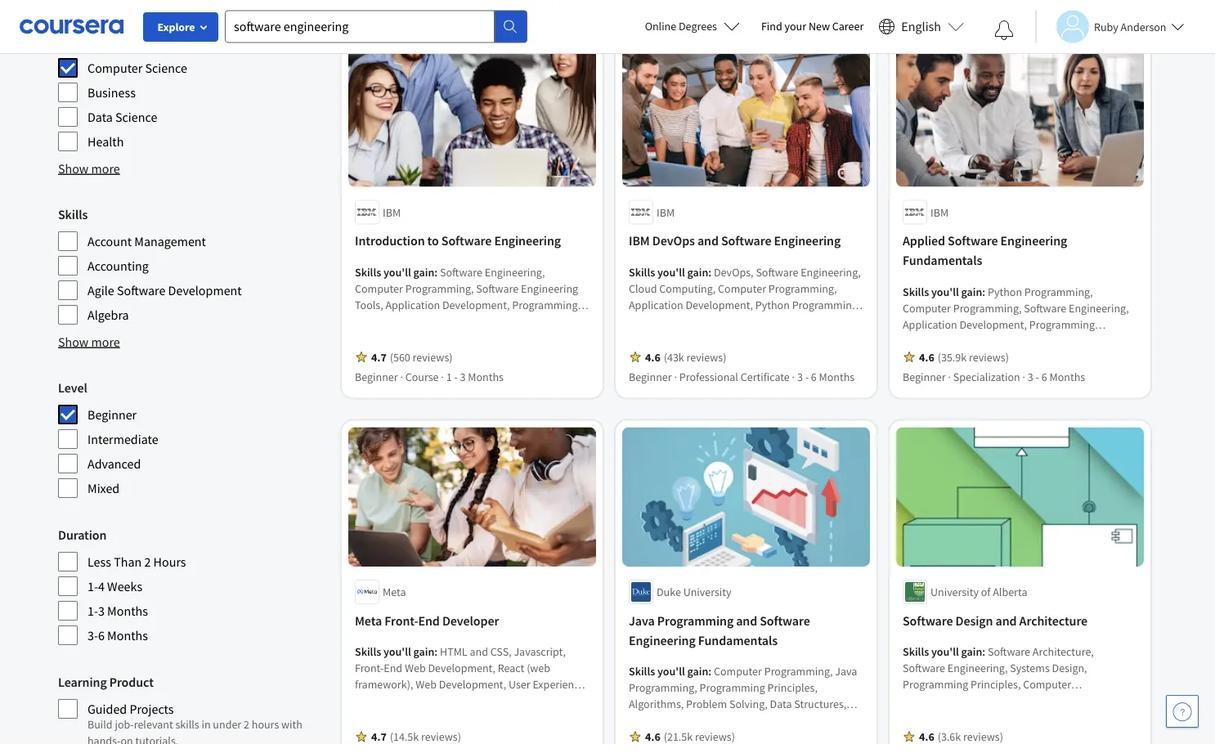 Task type: locate. For each thing, give the bounding box(es) containing it.
show more button
[[58, 159, 120, 178], [58, 332, 120, 352]]

0 vertical spatial more
[[91, 160, 120, 177]]

1 vertical spatial meta
[[355, 613, 382, 629]]

science for computer science
[[145, 60, 187, 76]]

(560
[[390, 350, 411, 364]]

(43k
[[664, 350, 685, 364]]

beginner · professional certificate · 3 - 6 months
[[629, 369, 855, 384]]

anderson
[[1121, 19, 1167, 34]]

guided
[[88, 701, 127, 718]]

find your new career link
[[754, 16, 872, 37]]

· down (43k
[[675, 369, 677, 384]]

1 horizontal spatial meta
[[383, 585, 406, 600]]

3 · from the left
[[675, 369, 677, 384]]

you'll down the applied
[[932, 284, 960, 299]]

0 vertical spatial 4.7
[[371, 350, 387, 364]]

2 show more button from the top
[[58, 332, 120, 352]]

reviews) for (560 reviews)
[[413, 350, 453, 364]]

gain down the to
[[414, 265, 435, 279]]

skills you'll gain : down programming
[[629, 664, 714, 679]]

1 vertical spatial science
[[115, 109, 157, 125]]

- right "certificate"
[[806, 369, 809, 384]]

1- up 3- on the bottom left of the page
[[88, 603, 98, 619]]

4.6 for 4.6 (3.6k reviews)
[[920, 730, 935, 744]]

beginner
[[355, 369, 398, 384], [629, 369, 672, 384], [903, 369, 946, 384], [88, 407, 137, 423]]

gain down java programming and software engineering fundamentals
[[688, 664, 709, 679]]

more down health
[[91, 160, 120, 177]]

2 right than
[[144, 554, 151, 570]]

guided projects
[[88, 701, 174, 718]]

4.6 for 4.6 (43k reviews)
[[646, 350, 661, 364]]

hours
[[153, 554, 186, 570]]

1- down the less
[[88, 578, 98, 595]]

3 inside the duration group
[[98, 603, 105, 619]]

show more button for health
[[58, 159, 120, 178]]

1 vertical spatial 2
[[244, 718, 250, 732]]

you'll down devops
[[658, 265, 685, 279]]

you'll down programming
[[658, 664, 685, 679]]

0 horizontal spatial 6
[[98, 628, 105, 644]]

skills you'll gain : for software
[[903, 284, 988, 299]]

2 more from the top
[[91, 334, 120, 350]]

fundamentals
[[903, 252, 983, 269], [699, 632, 778, 649]]

-
[[454, 369, 458, 384], [806, 369, 809, 384], [1036, 369, 1040, 384]]

and inside java programming and software engineering fundamentals
[[737, 613, 758, 629]]

meta for meta front-end developer
[[355, 613, 382, 629]]

more
[[91, 160, 120, 177], [91, 334, 120, 350]]

introduction to software engineering link
[[355, 231, 590, 251]]

and right devops
[[698, 233, 719, 249]]

0 horizontal spatial -
[[454, 369, 458, 384]]

2 show more from the top
[[58, 334, 120, 350]]

gain down design
[[962, 645, 983, 659]]

engineering
[[495, 233, 561, 249], [774, 233, 841, 249], [1001, 233, 1068, 249], [629, 632, 696, 649]]

software inside java programming and software engineering fundamentals
[[760, 613, 811, 629]]

1 4.7 from the top
[[371, 350, 387, 364]]

ruby anderson
[[1095, 19, 1167, 34]]

1 horizontal spatial and
[[737, 613, 758, 629]]

skills you'll gain :
[[355, 265, 440, 279], [629, 265, 714, 279], [903, 284, 988, 299], [355, 645, 440, 659], [903, 645, 988, 659], [629, 664, 714, 679]]

0 vertical spatial meta
[[383, 585, 406, 600]]

2 4.7 from the top
[[371, 730, 387, 744]]

and for programming
[[737, 613, 758, 629]]

data
[[88, 109, 113, 125]]

you'll for devops
[[658, 265, 685, 279]]

you'll for front-
[[384, 645, 411, 659]]

1 vertical spatial 4.7
[[371, 730, 387, 744]]

you'll down introduction
[[384, 265, 411, 279]]

beginner down "(35.9k" at right
[[903, 369, 946, 384]]

4.6 left "(35.9k" at right
[[920, 350, 935, 364]]

1 vertical spatial 1-
[[88, 603, 98, 619]]

4.7 left "(560"
[[371, 350, 387, 364]]

meta for meta
[[383, 585, 406, 600]]

beginner for introduction to software engineering
[[355, 369, 398, 384]]

skills you'll gain : down design
[[903, 645, 988, 659]]

meta left front-
[[355, 613, 382, 629]]

0 vertical spatial 2
[[144, 554, 151, 570]]

ibm
[[383, 205, 401, 220], [657, 205, 675, 220], [931, 205, 949, 220], [629, 233, 650, 249]]

science down business
[[115, 109, 157, 125]]

1 show more from the top
[[58, 160, 120, 177]]

0 vertical spatial show more button
[[58, 159, 120, 178]]

months down 1-3 months at the left bottom of the page
[[107, 628, 148, 644]]

: down the to
[[435, 265, 438, 279]]

accounting
[[88, 258, 149, 274]]

- right "specialization"
[[1036, 369, 1040, 384]]

show more down 'algebra'
[[58, 334, 120, 350]]

reviews) up "specialization"
[[970, 350, 1010, 364]]

0 vertical spatial 1-
[[88, 578, 98, 595]]

1 1- from the top
[[88, 578, 98, 595]]

fundamentals down programming
[[699, 632, 778, 649]]

agile software development
[[88, 282, 242, 299]]

skills inside skills group
[[58, 206, 88, 223]]

0 horizontal spatial and
[[698, 233, 719, 249]]

ibm up devops
[[657, 205, 675, 220]]

1 vertical spatial more
[[91, 334, 120, 350]]

reviews) right (21.5k
[[695, 730, 735, 744]]

university left of
[[931, 585, 979, 600]]

engineering inside java programming and software engineering fundamentals
[[629, 632, 696, 649]]

meta up front-
[[383, 585, 406, 600]]

2 horizontal spatial -
[[1036, 369, 1040, 384]]

gain for to
[[414, 265, 435, 279]]

4
[[98, 578, 105, 595]]

1 horizontal spatial -
[[806, 369, 809, 384]]

skills you'll gain : down the applied
[[903, 284, 988, 299]]

learning
[[58, 674, 107, 691]]

1-4 weeks
[[88, 578, 142, 595]]

0 vertical spatial show
[[58, 160, 89, 177]]

show more for health
[[58, 160, 120, 177]]

5 · from the left
[[949, 369, 952, 384]]

: down java programming and software engineering fundamentals
[[709, 664, 712, 679]]

skills you'll gain : down devops
[[629, 265, 714, 279]]

: down ibm devops and software engineering
[[709, 265, 712, 279]]

4.6 left (21.5k
[[646, 730, 661, 744]]

ibm for ibm
[[657, 205, 675, 220]]

and down alberta
[[996, 613, 1017, 629]]

ibm devops and software engineering
[[629, 233, 841, 249]]

1 horizontal spatial 2
[[244, 718, 250, 732]]

1 vertical spatial show more
[[58, 334, 120, 350]]

and right programming
[[737, 613, 758, 629]]

explore
[[157, 20, 195, 34]]

fundamentals down the applied
[[903, 252, 983, 269]]

you'll down design
[[932, 645, 960, 659]]

1 university from the left
[[684, 585, 732, 600]]

3
[[460, 369, 466, 384], [798, 369, 803, 384], [1028, 369, 1034, 384], [98, 603, 105, 619]]

software
[[442, 233, 492, 249], [722, 233, 772, 249], [948, 233, 999, 249], [117, 282, 166, 299], [760, 613, 811, 629], [903, 613, 954, 629]]

skills
[[58, 206, 88, 223], [355, 265, 381, 279], [629, 265, 656, 279], [903, 284, 930, 299], [355, 645, 381, 659], [903, 645, 930, 659], [629, 664, 656, 679]]

mixed
[[88, 480, 120, 497]]

2
[[144, 554, 151, 570], [244, 718, 250, 732]]

· right "specialization"
[[1023, 369, 1026, 384]]

skills for ibm devops and software engineering
[[629, 265, 656, 279]]

ibm for introduction
[[383, 205, 401, 220]]

gain down devops
[[688, 265, 709, 279]]

english
[[902, 18, 942, 35]]

0 horizontal spatial university
[[684, 585, 732, 600]]

6 · from the left
[[1023, 369, 1026, 384]]

2 left hours
[[244, 718, 250, 732]]

1 show more button from the top
[[58, 159, 120, 178]]

skills you'll gain : down introduction
[[355, 265, 440, 279]]

beginner up intermediate
[[88, 407, 137, 423]]

and
[[698, 233, 719, 249], [737, 613, 758, 629], [996, 613, 1017, 629]]

: down end
[[435, 645, 438, 659]]

account management
[[88, 233, 206, 250]]

skills you'll gain : for to
[[355, 265, 440, 279]]

1 horizontal spatial fundamentals
[[903, 252, 983, 269]]

months
[[468, 369, 504, 384], [819, 369, 855, 384], [1050, 369, 1086, 384], [107, 603, 148, 619], [107, 628, 148, 644]]

show down 'algebra'
[[58, 334, 89, 350]]

hands-
[[88, 734, 121, 745]]

reviews) right (3.6k
[[964, 730, 1004, 744]]

· right "certificate"
[[793, 369, 795, 384]]

4.6 for 4.6 (35.9k reviews)
[[920, 350, 935, 364]]

meta
[[383, 585, 406, 600], [355, 613, 382, 629]]

weeks
[[107, 578, 142, 595]]

beginner down "(560"
[[355, 369, 398, 384]]

2 · from the left
[[441, 369, 444, 384]]

1-3 months
[[88, 603, 148, 619]]

2 show from the top
[[58, 334, 89, 350]]

1 horizontal spatial 6
[[811, 369, 817, 384]]

alberta
[[993, 585, 1028, 600]]

0 vertical spatial science
[[145, 60, 187, 76]]

: for programming
[[709, 664, 712, 679]]

reviews) up professional
[[687, 350, 727, 364]]

show for algebra
[[58, 334, 89, 350]]

· left the 1
[[441, 369, 444, 384]]

4.6
[[646, 350, 661, 364], [920, 350, 935, 364], [646, 730, 661, 744], [920, 730, 935, 744]]

design
[[956, 613, 994, 629]]

less
[[88, 554, 111, 570]]

university up programming
[[684, 585, 732, 600]]

reviews)
[[413, 350, 453, 364], [687, 350, 727, 364], [970, 350, 1010, 364], [421, 730, 461, 744], [695, 730, 735, 744], [964, 730, 1004, 744]]

university
[[684, 585, 732, 600], [931, 585, 979, 600]]

- for engineering
[[454, 369, 458, 384]]

4.7
[[371, 350, 387, 364], [371, 730, 387, 744]]

and for devops
[[698, 233, 719, 249]]

None search field
[[225, 10, 528, 43]]

1 - from the left
[[454, 369, 458, 384]]

more down 'algebra'
[[91, 334, 120, 350]]

show more down health
[[58, 160, 120, 177]]

6 right "certificate"
[[811, 369, 817, 384]]

to
[[428, 233, 439, 249]]

· down "(560"
[[400, 369, 403, 384]]

than
[[114, 554, 142, 570]]

3-
[[88, 628, 98, 644]]

ibm for applied
[[931, 205, 949, 220]]

1
[[446, 369, 452, 384]]

4.6 left (43k
[[646, 350, 661, 364]]

gain down meta front-end developer
[[414, 645, 435, 659]]

show down health
[[58, 160, 89, 177]]

learning product
[[58, 674, 154, 691]]

find
[[762, 19, 783, 34]]

more for health
[[91, 160, 120, 177]]

gain for front-
[[414, 645, 435, 659]]

0 vertical spatial show more
[[58, 160, 120, 177]]

1 vertical spatial show more button
[[58, 332, 120, 352]]

0 horizontal spatial fundamentals
[[699, 632, 778, 649]]

3 - from the left
[[1036, 369, 1040, 384]]

algebra
[[88, 307, 129, 323]]

2 horizontal spatial and
[[996, 613, 1017, 629]]

reviews) for (21.5k reviews)
[[695, 730, 735, 744]]

skills you'll gain : down front-
[[355, 645, 440, 659]]

gain down applied software engineering fundamentals
[[962, 284, 983, 299]]

skills group
[[58, 205, 326, 326]]

1 vertical spatial fundamentals
[[699, 632, 778, 649]]

reviews) for (43k reviews)
[[687, 350, 727, 364]]

show more button down 'algebra'
[[58, 332, 120, 352]]

6 down 1-3 months at the left bottom of the page
[[98, 628, 105, 644]]

your
[[785, 19, 807, 34]]

0 vertical spatial fundamentals
[[903, 252, 983, 269]]

· down "(35.9k" at right
[[949, 369, 952, 384]]

advanced
[[88, 456, 141, 472]]

reviews) up beginner · course · 1 - 3 months
[[413, 350, 453, 364]]

science down explore
[[145, 60, 187, 76]]

: down design
[[983, 645, 986, 659]]

1 vertical spatial show
[[58, 334, 89, 350]]

beginner down (43k
[[629, 369, 672, 384]]

software inside skills group
[[117, 282, 166, 299]]

applied software engineering fundamentals link
[[903, 231, 1138, 270]]

0 horizontal spatial meta
[[355, 613, 382, 629]]

duke
[[657, 585, 681, 600]]

you'll for programming
[[658, 664, 685, 679]]

- right the 1
[[454, 369, 458, 384]]

: down applied software engineering fundamentals
[[983, 284, 986, 299]]

months right the 1
[[468, 369, 504, 384]]

3 down "4"
[[98, 603, 105, 619]]

ibm up introduction
[[383, 205, 401, 220]]

reviews) right (14.5k
[[421, 730, 461, 744]]

1 show from the top
[[58, 160, 89, 177]]

gain for software
[[962, 284, 983, 299]]

·
[[400, 369, 403, 384], [441, 369, 444, 384], [675, 369, 677, 384], [793, 369, 795, 384], [949, 369, 952, 384], [1023, 369, 1026, 384]]

ruby
[[1095, 19, 1119, 34]]

learning product group
[[58, 673, 326, 745]]

java
[[629, 613, 655, 629]]

:
[[435, 265, 438, 279], [709, 265, 712, 279], [983, 284, 986, 299], [435, 645, 438, 659], [983, 645, 986, 659], [709, 664, 712, 679]]

2 1- from the top
[[88, 603, 98, 619]]

gain for programming
[[688, 664, 709, 679]]

skills for meta front-end developer
[[355, 645, 381, 659]]

6 right "specialization"
[[1042, 369, 1048, 384]]

science for data science
[[115, 109, 157, 125]]

you'll down front-
[[384, 645, 411, 659]]

skills
[[175, 718, 199, 732]]

management
[[134, 233, 206, 250]]

: for software
[[983, 284, 986, 299]]

4.6 left (3.6k
[[920, 730, 935, 744]]

3 right "certificate"
[[798, 369, 803, 384]]

show
[[58, 160, 89, 177], [58, 334, 89, 350]]

0 horizontal spatial 2
[[144, 554, 151, 570]]

show more button down health
[[58, 159, 120, 178]]

4.7 left (14.5k
[[371, 730, 387, 744]]

skills for applied software engineering fundamentals
[[903, 284, 930, 299]]

months down weeks
[[107, 603, 148, 619]]

1 horizontal spatial university
[[931, 585, 979, 600]]

show more for algebra
[[58, 334, 120, 350]]

1 more from the top
[[91, 160, 120, 177]]

: for devops
[[709, 265, 712, 279]]

ibm up the applied
[[931, 205, 949, 220]]



Task type: describe. For each thing, give the bounding box(es) containing it.
find your new career
[[762, 19, 864, 34]]

months right "specialization"
[[1050, 369, 1086, 384]]

skills you'll gain : for programming
[[629, 664, 714, 679]]

less than 2 hours
[[88, 554, 186, 570]]

show more button for algebra
[[58, 332, 120, 352]]

online
[[645, 19, 677, 34]]

and for design
[[996, 613, 1017, 629]]

(35.9k
[[938, 350, 967, 364]]

java programming and software engineering fundamentals link
[[629, 611, 864, 650]]

job-
[[115, 718, 134, 732]]

coursera image
[[20, 13, 124, 39]]

applied software engineering fundamentals
[[903, 233, 1068, 269]]

3 right the 1
[[460, 369, 466, 384]]

duke university
[[657, 585, 732, 600]]

professional
[[680, 369, 739, 384]]

introduction to software engineering
[[355, 233, 561, 249]]

applied
[[903, 233, 946, 249]]

reviews) for (14.5k reviews)
[[421, 730, 461, 744]]

course
[[406, 369, 439, 384]]

fundamentals inside java programming and software engineering fundamentals
[[699, 632, 778, 649]]

: for front-
[[435, 645, 438, 659]]

4.6 for 4.6 (21.5k reviews)
[[646, 730, 661, 744]]

4 · from the left
[[793, 369, 795, 384]]

on
[[121, 734, 133, 745]]

introduction
[[355, 233, 425, 249]]

beginner · course · 1 - 3 months
[[355, 369, 504, 384]]

duration
[[58, 527, 107, 543]]

more for algebra
[[91, 334, 120, 350]]

2 university from the left
[[931, 585, 979, 600]]

4.6 (21.5k reviews)
[[646, 730, 735, 744]]

architecture
[[1020, 613, 1088, 629]]

build job-relevant skills in under 2 hours with hands-on tutorials.
[[88, 718, 303, 745]]

you'll for to
[[384, 265, 411, 279]]

4.7 for 4.7 (560 reviews)
[[371, 350, 387, 364]]

4.6 (35.9k reviews)
[[920, 350, 1010, 364]]

new
[[809, 19, 830, 34]]

engineering inside applied software engineering fundamentals
[[1001, 233, 1068, 249]]

2 horizontal spatial 6
[[1042, 369, 1048, 384]]

relevant
[[134, 718, 173, 732]]

in
[[202, 718, 211, 732]]

help center image
[[1173, 702, 1193, 722]]

skills you'll gain : for front-
[[355, 645, 440, 659]]

skills for introduction to software engineering
[[355, 265, 381, 279]]

business
[[88, 84, 136, 101]]

beginner inside level group
[[88, 407, 137, 423]]

end
[[419, 613, 440, 629]]

programming
[[658, 613, 734, 629]]

months right "certificate"
[[819, 369, 855, 384]]

explore button
[[143, 12, 218, 42]]

build
[[88, 718, 113, 732]]

developer
[[443, 613, 499, 629]]

4.7 for 4.7 (14.5k reviews)
[[371, 730, 387, 744]]

show for health
[[58, 160, 89, 177]]

skills for java programming and software engineering fundamentals
[[629, 664, 656, 679]]

you'll for design
[[932, 645, 960, 659]]

6 inside the duration group
[[98, 628, 105, 644]]

subject
[[58, 33, 100, 49]]

data science
[[88, 109, 157, 125]]

gain for devops
[[688, 265, 709, 279]]

software design and architecture
[[903, 613, 1088, 629]]

ibm devops and software engineering link
[[629, 231, 864, 251]]

hours
[[252, 718, 279, 732]]

: for to
[[435, 265, 438, 279]]

beginner for ibm devops and software engineering
[[629, 369, 672, 384]]

What do you want to learn? text field
[[225, 10, 495, 43]]

online degrees button
[[632, 8, 754, 44]]

specialization
[[954, 369, 1021, 384]]

1- for 4
[[88, 578, 98, 595]]

agile
[[88, 282, 114, 299]]

2 inside the duration group
[[144, 554, 151, 570]]

devops
[[653, 233, 695, 249]]

beginner for applied software engineering fundamentals
[[903, 369, 946, 384]]

reviews) for (35.9k reviews)
[[970, 350, 1010, 364]]

online degrees
[[645, 19, 718, 34]]

3 right "specialization"
[[1028, 369, 1034, 384]]

4.7 (560 reviews)
[[371, 350, 453, 364]]

java programming and software engineering fundamentals
[[629, 613, 811, 649]]

certificate
[[741, 369, 790, 384]]

under
[[213, 718, 242, 732]]

: for design
[[983, 645, 986, 659]]

english button
[[872, 0, 971, 53]]

ibm left devops
[[629, 233, 650, 249]]

of
[[982, 585, 991, 600]]

skills for software design and architecture
[[903, 645, 930, 659]]

you'll for software
[[932, 284, 960, 299]]

tutorials.
[[135, 734, 179, 745]]

show notifications image
[[995, 20, 1015, 40]]

1 · from the left
[[400, 369, 403, 384]]

(3.6k
[[938, 730, 962, 744]]

2 - from the left
[[806, 369, 809, 384]]

reviews) for (3.6k reviews)
[[964, 730, 1004, 744]]

product
[[109, 674, 154, 691]]

- for fundamentals
[[1036, 369, 1040, 384]]

skills you'll gain : for devops
[[629, 265, 714, 279]]

computer
[[88, 60, 143, 76]]

with
[[282, 718, 303, 732]]

career
[[833, 19, 864, 34]]

gain for design
[[962, 645, 983, 659]]

4.6 (43k reviews)
[[646, 350, 727, 364]]

university of alberta
[[931, 585, 1028, 600]]

development
[[168, 282, 242, 299]]

3-6 months
[[88, 628, 148, 644]]

meta front-end developer link
[[355, 611, 590, 631]]

software design and architecture link
[[903, 611, 1138, 631]]

2 inside build job-relevant skills in under 2 hours with hands-on tutorials.
[[244, 718, 250, 732]]

beginner · specialization · 3 - 6 months
[[903, 369, 1086, 384]]

1- for 3
[[88, 603, 98, 619]]

account
[[88, 233, 132, 250]]

level group
[[58, 378, 326, 499]]

4.6 (3.6k reviews)
[[920, 730, 1004, 744]]

(14.5k
[[390, 730, 419, 744]]

fundamentals inside applied software engineering fundamentals
[[903, 252, 983, 269]]

skills you'll gain : for design
[[903, 645, 988, 659]]

duration group
[[58, 525, 326, 646]]

degrees
[[679, 19, 718, 34]]

health
[[88, 133, 124, 150]]

(21.5k
[[664, 730, 693, 744]]

meta front-end developer
[[355, 613, 499, 629]]

computer science
[[88, 60, 187, 76]]

front-
[[385, 613, 419, 629]]

software inside applied software engineering fundamentals
[[948, 233, 999, 249]]

intermediate
[[88, 431, 158, 448]]

subject group
[[58, 31, 326, 152]]

projects
[[130, 701, 174, 718]]

ruby anderson button
[[1036, 10, 1185, 43]]



Task type: vqa. For each thing, say whether or not it's contained in the screenshot.
devices
no



